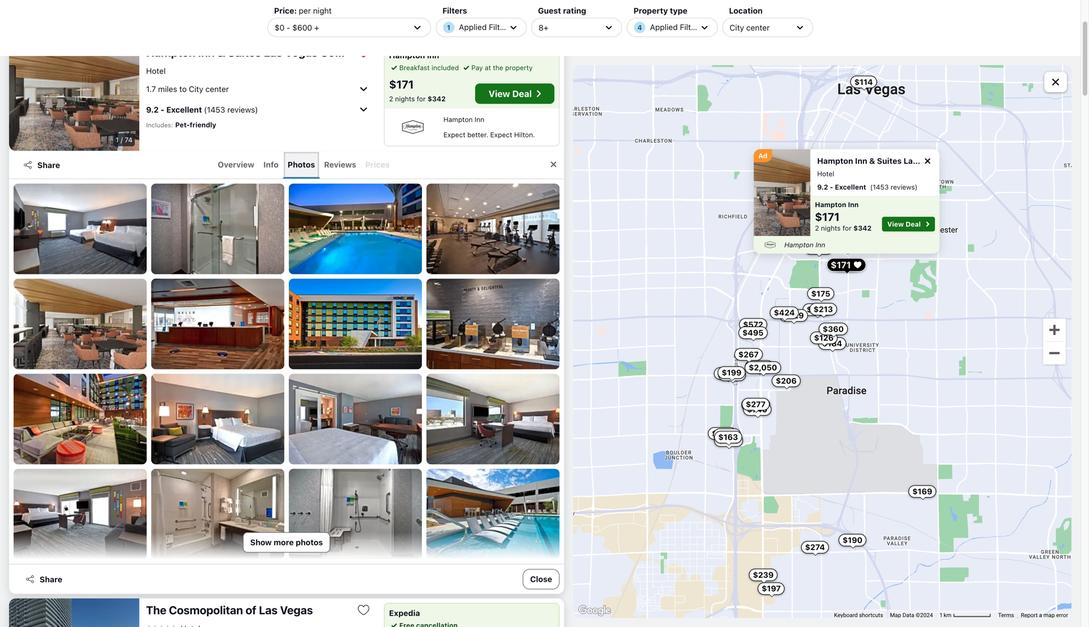 Task type: describe. For each thing, give the bounding box(es) containing it.
hampton inn & suites las vegas convention center, nv button
[[146, 45, 439, 59]]

$197
[[762, 585, 781, 594]]

pay at the property button
[[461, 63, 533, 73]]

$171 inside $171 button
[[831, 260, 851, 271]]

to
[[179, 84, 187, 94]]

8+
[[539, 23, 549, 32]]

$192 button
[[714, 368, 742, 380]]

shortcuts
[[860, 612, 884, 619]]

$495 button
[[739, 327, 768, 339]]

photos
[[288, 160, 315, 169]]

$206
[[776, 376, 797, 386]]

$152 button
[[714, 429, 741, 441]]

0 vertical spatial nights
[[395, 95, 415, 103]]

$600
[[293, 23, 312, 32]]

location
[[729, 6, 763, 15]]

$209
[[718, 436, 739, 446]]

$171 button
[[827, 258, 867, 272]]

hampton inn & suites las vegas convention center, nv image
[[754, 149, 811, 236]]

inn inside hampton inn button
[[816, 241, 826, 249]]

show more photos
[[250, 538, 323, 548]]

report a map error
[[1021, 612, 1069, 619]]

reviews) inside hampton inn & suites las vegas convention center, nv hotel 9.2 - excellent (1453 reviews)
[[891, 183, 918, 191]]

$267
[[739, 350, 759, 359]]

hampton inn & suites las vegas convention center, nv hotel 9.2 - excellent (1453 reviews)
[[817, 156, 1033, 191]]

view deal button for 2 nights for
[[475, 84, 555, 104]]

hampton inside hampton inn & suites las vegas convention center, nv hotel 9.2 - excellent (1453 reviews)
[[817, 156, 853, 166]]

hampton inn up the better.
[[444, 116, 485, 124]]

report
[[1021, 612, 1038, 619]]

includes: pet-friendly
[[146, 121, 216, 129]]

- inside hampton inn & suites las vegas convention center, nv hotel 9.2 - excellent (1453 reviews)
[[830, 183, 833, 191]]

0 horizontal spatial deal
[[513, 88, 532, 99]]

$277 button
[[742, 399, 770, 411]]

terms link
[[999, 612, 1015, 619]]

$274
[[805, 543, 825, 553]]

hampton inside button
[[146, 46, 196, 59]]

$206 button
[[772, 375, 801, 388]]

center, for hampton inn & suites las vegas convention center, nv
[[384, 46, 422, 59]]

pet-
[[175, 121, 190, 129]]

reviews button
[[320, 152, 361, 179]]

$360 button
[[819, 323, 848, 336]]

filters for filters
[[489, 22, 511, 32]]

pay
[[472, 64, 483, 72]]

2 expect from the left
[[490, 131, 512, 139]]

$0 - $600 +
[[275, 23, 319, 32]]

$126
[[814, 333, 834, 343]]

close image
[[923, 156, 933, 166]]

$229 $360
[[784, 311, 844, 334]]

$239 button
[[749, 569, 778, 582]]

error
[[1057, 612, 1069, 619]]

/
[[121, 136, 123, 144]]

ad
[[759, 152, 768, 160]]

0 horizontal spatial filters
[[443, 6, 467, 15]]

breakfast included
[[399, 64, 459, 72]]

includes:
[[146, 122, 173, 129]]

inn inside hampton inn & suites las vegas convention center, nv hotel 9.2 - excellent (1453 reviews)
[[855, 156, 868, 166]]

$199 $206
[[722, 368, 797, 386]]

1 vertical spatial view
[[888, 220, 904, 228]]

$213
[[814, 305, 833, 314]]

$152
[[718, 430, 737, 440]]

view deal button for $171
[[882, 217, 935, 232]]

the
[[146, 604, 166, 617]]

$424 button
[[770, 307, 799, 319]]

hilton.
[[514, 131, 535, 139]]

at
[[485, 64, 491, 72]]

the cosmopolitan of las vegas, (las vegas, usa) image
[[9, 599, 139, 628]]

0 vertical spatial share
[[37, 160, 60, 170]]

photos button
[[283, 152, 320, 179]]

$360
[[823, 325, 844, 334]]

friendly
[[190, 121, 216, 129]]

night
[[313, 6, 332, 15]]

$210
[[723, 371, 742, 380]]

$277
[[746, 400, 766, 409]]

$175 button
[[808, 288, 835, 300]]

325
[[547, 3, 563, 12]]

price: per night
[[274, 6, 332, 15]]

photos
[[296, 538, 323, 548]]

$495
[[743, 328, 764, 338]]

show
[[250, 538, 272, 548]]

$740 button
[[744, 404, 772, 416]]

miles
[[158, 84, 177, 94]]

hampton inn inside button
[[785, 241, 826, 249]]

terms
[[999, 612, 1015, 619]]

filters for property type
[[680, 22, 703, 32]]

1 for 1 km
[[940, 612, 943, 619]]

show more photos button
[[243, 533, 330, 553]]

$168 button
[[833, 260, 861, 272]]

$246 button
[[805, 242, 833, 255]]

booking sites searched: 325
[[456, 3, 563, 12]]

$209 button
[[714, 435, 743, 447]]

property
[[505, 64, 533, 72]]

nv for hampton inn & suites las vegas convention center, nv hotel 9.2 - excellent (1453 reviews)
[[1022, 156, 1033, 166]]

0 vertical spatial (1453
[[204, 105, 225, 114]]

$274 button
[[802, 542, 829, 554]]

0 vertical spatial $342
[[428, 95, 446, 103]]

$0
[[275, 23, 285, 32]]

hampton inn up the $171 2 nights for $342
[[815, 201, 859, 209]]

0 vertical spatial city
[[730, 23, 744, 32]]

keyboard shortcuts
[[834, 612, 884, 619]]

info
[[264, 160, 279, 169]]

per
[[299, 6, 311, 15]]

center inside button
[[206, 84, 229, 94]]

hampton inn & suites las vegas convention center, nv, (las vegas, usa) image
[[9, 41, 139, 151]]

1.7 miles to city center button
[[146, 80, 371, 98]]

$572
[[743, 320, 764, 329]]

0 vertical spatial hotel
[[146, 66, 166, 75]]

0 vertical spatial for
[[417, 95, 426, 103]]

1.7 miles to city center
[[146, 84, 229, 94]]

guest
[[538, 6, 561, 15]]

keyboard shortcuts button
[[834, 612, 884, 620]]

0 vertical spatial $171
[[389, 78, 414, 91]]

$168
[[837, 261, 857, 270]]

sites
[[488, 3, 505, 12]]

km
[[944, 612, 952, 619]]

tab list containing overview
[[67, 152, 541, 179]]

hampton inn button
[[754, 236, 940, 254]]



Task type: vqa. For each thing, say whether or not it's contained in the screenshot.
5th "View" from the top
no



Task type: locate. For each thing, give the bounding box(es) containing it.
excellent up pet-
[[166, 105, 202, 114]]

$495 $184
[[743, 328, 843, 348]]

booking
[[456, 3, 486, 12]]

$192
[[718, 369, 738, 379]]

1 vertical spatial $342
[[854, 224, 872, 232]]

1 vertical spatial 9.2
[[817, 183, 828, 191]]

9.2 - excellent (1453 reviews)
[[146, 105, 258, 114]]

1 horizontal spatial filters
[[489, 22, 511, 32]]

1 horizontal spatial 2
[[815, 224, 819, 232]]

2 right $432 button
[[815, 224, 819, 232]]

1 vertical spatial city
[[189, 84, 203, 94]]

expedia
[[389, 609, 420, 618]]

1 vertical spatial excellent
[[835, 183, 866, 191]]

1 horizontal spatial hotel
[[817, 170, 835, 178]]

close
[[530, 575, 552, 584]]

1 horizontal spatial -
[[287, 23, 290, 32]]

2 vertical spatial las
[[259, 604, 278, 617]]

(1453
[[204, 105, 225, 114], [870, 183, 889, 191]]

1 horizontal spatial deal
[[906, 220, 921, 228]]

0 vertical spatial 9.2
[[146, 105, 159, 114]]

$171 down breakfast
[[389, 78, 414, 91]]

1 horizontal spatial applied
[[650, 22, 678, 32]]

1 vertical spatial las
[[904, 156, 918, 166]]

0 vertical spatial view
[[489, 88, 510, 99]]

close button
[[523, 570, 560, 590]]

1 horizontal spatial applied filters
[[650, 22, 703, 32]]

0 horizontal spatial hotel
[[146, 66, 166, 75]]

applied down 'booking'
[[459, 22, 487, 32]]

1 horizontal spatial &
[[870, 156, 875, 166]]

convention
[[320, 46, 381, 59], [945, 156, 990, 166]]

$184
[[823, 339, 843, 348]]

1 left km
[[940, 612, 943, 619]]

applied down property type
[[650, 22, 678, 32]]

view deal button down property
[[475, 84, 555, 104]]

hotel button up the 1.7
[[146, 66, 166, 76]]

las down $0
[[264, 46, 283, 59]]

$163 button
[[715, 431, 742, 444]]

2 applied from the left
[[650, 22, 678, 32]]

hampton inn
[[389, 51, 439, 60], [444, 116, 485, 124], [815, 201, 859, 209], [785, 241, 826, 249]]

city right to
[[189, 84, 203, 94]]

0 horizontal spatial nv
[[425, 46, 439, 59]]

1
[[447, 24, 451, 31], [116, 136, 119, 144], [940, 612, 943, 619]]

0 vertical spatial share button
[[16, 155, 67, 175]]

view down the
[[489, 88, 510, 99]]

1 vertical spatial $171
[[815, 210, 840, 224]]

$171 down hampton inn button
[[831, 260, 851, 271]]

vegas for hampton inn & suites las vegas convention center, nv hotel 9.2 - excellent (1453 reviews)
[[919, 156, 943, 166]]

more
[[274, 538, 294, 548]]

better.
[[468, 131, 489, 139]]

$175
[[812, 289, 831, 299]]

convention right close icon
[[945, 156, 990, 166]]

1 vertical spatial (1453
[[870, 183, 889, 191]]

share
[[37, 160, 60, 170], [40, 575, 62, 585]]

applied filters down type
[[650, 22, 703, 32]]

0 vertical spatial hotel button
[[146, 66, 166, 76]]

2 horizontal spatial -
[[830, 183, 833, 191]]

1 horizontal spatial hotel button
[[817, 170, 835, 178]]

filters left sites
[[443, 6, 467, 15]]

city inside button
[[189, 84, 203, 94]]

suites inside hampton inn & suites las vegas convention center, nv hotel 9.2 - excellent (1453 reviews)
[[877, 156, 902, 166]]

(1453 inside hampton inn & suites las vegas convention center, nv hotel 9.2 - excellent (1453 reviews)
[[870, 183, 889, 191]]

$354
[[807, 305, 828, 315]]

$2,050 button
[[745, 362, 781, 374]]

$114
[[855, 77, 873, 87]]

(1453 up the $171 2 nights for $342
[[870, 183, 889, 191]]

las left close icon
[[904, 156, 918, 166]]

1 horizontal spatial suites
[[877, 156, 902, 166]]

$199 button
[[718, 367, 746, 379]]

- up the $171 2 nights for $342
[[830, 183, 833, 191]]

$572 button
[[739, 319, 768, 331]]

overview button
[[213, 152, 259, 179]]

las right the of at left
[[259, 604, 278, 617]]

view deal down the pay at the property
[[489, 88, 532, 99]]

vegas inside hampton inn & suites las vegas convention center, nv hotel 9.2 - excellent (1453 reviews)
[[919, 156, 943, 166]]

filters
[[443, 6, 467, 15], [489, 22, 511, 32], [680, 22, 703, 32]]

suites for hampton inn & suites las vegas convention center, nv hotel 9.2 - excellent (1453 reviews)
[[877, 156, 902, 166]]

$114 button
[[851, 76, 877, 88]]

for inside the $171 2 nights for $342
[[843, 224, 852, 232]]

0 horizontal spatial 9.2
[[146, 105, 159, 114]]

2 inside the $171 2 nights for $342
[[815, 224, 819, 232]]

expect
[[444, 131, 466, 139], [490, 131, 512, 139]]

guest rating
[[538, 6, 587, 15]]

$432
[[789, 221, 810, 230]]

-
[[287, 23, 290, 32], [161, 105, 164, 114], [830, 183, 833, 191]]

0 horizontal spatial for
[[417, 95, 426, 103]]

1 horizontal spatial for
[[843, 224, 852, 232]]

1 vertical spatial suites
[[877, 156, 902, 166]]

breakfast
[[399, 64, 430, 72]]

excellent inside hampton inn & suites las vegas convention center, nv hotel 9.2 - excellent (1453 reviews)
[[835, 183, 866, 191]]

convention inside hampton inn & suites las vegas convention center, nv hotel 9.2 - excellent (1453 reviews)
[[945, 156, 990, 166]]

1 horizontal spatial view deal button
[[882, 217, 935, 232]]

1 vertical spatial nights
[[821, 224, 841, 232]]

0 horizontal spatial applied filters
[[459, 22, 511, 32]]

las for hampton inn & suites las vegas convention center, nv hotel 9.2 - excellent (1453 reviews)
[[904, 156, 918, 166]]

hampton inn down $432 button
[[785, 241, 826, 249]]

prices
[[365, 160, 390, 169]]

expect left hilton.
[[490, 131, 512, 139]]

1 vertical spatial 1
[[116, 136, 119, 144]]

& inside hampton inn & suites las vegas convention center, nv hotel 9.2 - excellent (1453 reviews)
[[870, 156, 875, 166]]

vegas for hampton inn & suites las vegas convention center, nv
[[285, 46, 318, 59]]

$342 up hampton inn button
[[854, 224, 872, 232]]

center,
[[384, 46, 422, 59], [992, 156, 1020, 166]]

1 vertical spatial hotel
[[817, 170, 835, 178]]

2 vertical spatial 1
[[940, 612, 943, 619]]

1 up included
[[447, 24, 451, 31]]

nights inside the $171 2 nights for $342
[[821, 224, 841, 232]]

suites
[[228, 46, 261, 59], [877, 156, 902, 166]]

$171 inside the $171 2 nights for $342
[[815, 210, 840, 224]]

deal down hampton inn & suites las vegas convention center, nv hotel 9.2 - excellent (1453 reviews)
[[906, 220, 921, 228]]

deal down property
[[513, 88, 532, 99]]

0 vertical spatial 2
[[389, 95, 393, 103]]

data
[[903, 612, 915, 619]]

& left close icon
[[870, 156, 875, 166]]

hotel button right the hampton inn & suites las vegas convention center, nv 'image'
[[817, 170, 835, 178]]

$169
[[913, 487, 933, 497]]

convention for hampton inn & suites las vegas convention center, nv
[[320, 46, 381, 59]]

1 horizontal spatial convention
[[945, 156, 990, 166]]

map region
[[573, 65, 1072, 619]]

$354 button
[[803, 304, 832, 316]]

suites for hampton inn & suites las vegas convention center, nv
[[228, 46, 261, 59]]

filters down sites
[[489, 22, 511, 32]]

0 horizontal spatial -
[[161, 105, 164, 114]]

center
[[747, 23, 770, 32], [206, 84, 229, 94]]

property type
[[634, 6, 688, 15]]

inn inside hampton inn & suites las vegas convention center, nv button
[[198, 46, 215, 59]]

1 horizontal spatial nv
[[1022, 156, 1033, 166]]

1 vertical spatial &
[[870, 156, 875, 166]]

$229 inside $229 $360
[[784, 311, 804, 320]]

0 vertical spatial vegas
[[285, 46, 318, 59]]

a
[[1040, 612, 1043, 619]]

1 applied filters from the left
[[459, 22, 511, 32]]

2 applied filters from the left
[[650, 22, 703, 32]]

0 horizontal spatial $342
[[428, 95, 446, 103]]

& for hampton inn & suites las vegas convention center, nv
[[217, 46, 225, 59]]

$342 down breakfast included at the top of page
[[428, 95, 446, 103]]

1 vertical spatial vegas
[[919, 156, 943, 166]]

0 vertical spatial deal
[[513, 88, 532, 99]]

nv inside button
[[425, 46, 439, 59]]

- for $0
[[287, 23, 290, 32]]

for up hampton inn image
[[417, 95, 426, 103]]

view deal button down hampton inn & suites las vegas convention center, nv hotel 9.2 - excellent (1453 reviews)
[[882, 217, 935, 232]]

vegas
[[285, 46, 318, 59], [919, 156, 943, 166], [280, 604, 313, 617]]

suites inside button
[[228, 46, 261, 59]]

1 inside button
[[940, 612, 943, 619]]

1 vertical spatial -
[[161, 105, 164, 114]]

& for hampton inn & suites las vegas convention center, nv hotel 9.2 - excellent (1453 reviews)
[[870, 156, 875, 166]]

$171
[[389, 78, 414, 91], [815, 210, 840, 224], [831, 260, 851, 271]]

hampton inside button
[[785, 241, 814, 249]]

0 horizontal spatial center
[[206, 84, 229, 94]]

convention for hampton inn & suites las vegas convention center, nv hotel 9.2 - excellent (1453 reviews)
[[945, 156, 990, 166]]

las inside hampton inn & suites las vegas convention center, nv hotel 9.2 - excellent (1453 reviews)
[[904, 156, 918, 166]]

0 horizontal spatial center,
[[384, 46, 422, 59]]

filters down type
[[680, 22, 703, 32]]

0 horizontal spatial reviews)
[[227, 105, 258, 114]]

- up the includes:
[[161, 105, 164, 114]]

hotel button
[[146, 66, 166, 76], [817, 170, 835, 178]]

nights up hampton inn button
[[821, 224, 841, 232]]

1 horizontal spatial view deal
[[888, 220, 921, 228]]

1 vertical spatial deal
[[906, 220, 921, 228]]

convention inside hampton inn & suites las vegas convention center, nv button
[[320, 46, 381, 59]]

reviews)
[[227, 105, 258, 114], [891, 183, 918, 191]]

view deal down hampton inn & suites las vegas convention center, nv hotel 9.2 - excellent (1453 reviews)
[[888, 220, 921, 228]]

applied filters for property type
[[650, 22, 703, 32]]

0 horizontal spatial &
[[217, 46, 225, 59]]

info button
[[259, 152, 283, 179]]

google image
[[576, 604, 614, 619]]

$229
[[784, 311, 804, 320], [749, 362, 770, 371], [746, 400, 766, 410], [712, 429, 733, 439]]

1 vertical spatial center
[[206, 84, 229, 94]]

nv for hampton inn & suites las vegas convention center, nv
[[425, 46, 439, 59]]

1 for 1 / 74
[[116, 136, 119, 144]]

nights up hampton inn image
[[395, 95, 415, 103]]

0 vertical spatial convention
[[320, 46, 381, 59]]

0 horizontal spatial view deal button
[[475, 84, 555, 104]]

1 vertical spatial share button
[[18, 570, 69, 590]]

expect better. expect hilton.
[[444, 131, 535, 139]]

- right $0
[[287, 23, 290, 32]]

0 horizontal spatial view deal
[[489, 88, 532, 99]]

1 vertical spatial view deal
[[888, 220, 921, 228]]

view
[[489, 88, 510, 99], [888, 220, 904, 228]]

0 horizontal spatial suites
[[228, 46, 261, 59]]

1 vertical spatial nv
[[1022, 156, 1033, 166]]

applied filters
[[459, 22, 511, 32], [650, 22, 703, 32]]

nv
[[425, 46, 439, 59], [1022, 156, 1033, 166]]

0 horizontal spatial hotel button
[[146, 66, 166, 76]]

1 vertical spatial 2
[[815, 224, 819, 232]]

0 horizontal spatial nights
[[395, 95, 415, 103]]

city down location
[[730, 23, 744, 32]]

0 horizontal spatial excellent
[[166, 105, 202, 114]]

cosmopolitan
[[169, 604, 243, 617]]

$342 inside the $171 2 nights for $342
[[854, 224, 872, 232]]

0 vertical spatial excellent
[[166, 105, 202, 114]]

0 horizontal spatial 1
[[116, 136, 119, 144]]

1 expect from the left
[[444, 131, 466, 139]]

hampton inn image
[[759, 241, 782, 249]]

9.2 inside hampton inn & suites las vegas convention center, nv hotel 9.2 - excellent (1453 reviews)
[[817, 183, 828, 191]]

0 vertical spatial view deal
[[489, 88, 532, 99]]

$267 button
[[735, 349, 763, 361]]

2 up hampton inn image
[[389, 95, 393, 103]]

0 horizontal spatial 2
[[389, 95, 393, 103]]

& up 1.7 miles to city center in the left of the page
[[217, 46, 225, 59]]

0 vertical spatial view deal button
[[475, 84, 555, 104]]

& inside button
[[217, 46, 225, 59]]

of
[[246, 604, 257, 617]]

$2,050
[[749, 363, 777, 373]]

expect left the better.
[[444, 131, 466, 139]]

center down location
[[747, 23, 770, 32]]

0 vertical spatial nv
[[425, 46, 439, 59]]

applied for filters
[[459, 22, 487, 32]]

hotel right the hampton inn & suites las vegas convention center, nv 'image'
[[817, 170, 835, 178]]

map data ©2024
[[890, 612, 933, 619]]

- for 9.2
[[161, 105, 164, 114]]

center, inside hampton inn & suites las vegas convention center, nv hotel 9.2 - excellent (1453 reviews)
[[992, 156, 1020, 166]]

convention down night
[[320, 46, 381, 59]]

the cosmopolitan of las vegas button
[[146, 604, 348, 618]]

1 horizontal spatial nights
[[821, 224, 841, 232]]

center, for hampton inn & suites las vegas convention center, nv hotel 9.2 - excellent (1453 reviews)
[[992, 156, 1020, 166]]

city center
[[730, 23, 770, 32]]

1 horizontal spatial center
[[747, 23, 770, 32]]

1 horizontal spatial (1453
[[870, 183, 889, 191]]

applied for property type
[[650, 22, 678, 32]]

$239
[[753, 571, 774, 580]]

0 horizontal spatial city
[[189, 84, 203, 94]]

excellent up the $171 2 nights for $342
[[835, 183, 866, 191]]

1 horizontal spatial $342
[[854, 224, 872, 232]]

9.2 up the $171 2 nights for $342
[[817, 183, 828, 191]]

center up 9.2 - excellent (1453 reviews)
[[206, 84, 229, 94]]

$197 button
[[758, 583, 785, 596]]

2 vertical spatial $171
[[831, 260, 851, 271]]

share button
[[16, 155, 67, 175], [18, 570, 69, 590]]

las
[[264, 46, 283, 59], [904, 156, 918, 166], [259, 604, 278, 617]]

$184 button
[[819, 338, 847, 350]]

view right the $171 2 nights for $342
[[888, 220, 904, 228]]

4
[[638, 24, 642, 31]]

9.2 up the includes:
[[146, 105, 159, 114]]

0 vertical spatial -
[[287, 23, 290, 32]]

2 nights for $342
[[389, 95, 446, 103]]

tab list
[[67, 152, 541, 179]]

$169 button
[[909, 486, 937, 498]]

center, inside hampton inn & suites las vegas convention center, nv button
[[384, 46, 422, 59]]

suites left close icon
[[877, 156, 902, 166]]

city
[[730, 23, 744, 32], [189, 84, 203, 94]]

the
[[493, 64, 504, 72]]

1 left '/'
[[116, 136, 119, 144]]

hampton inn up breakfast
[[389, 51, 439, 60]]

hotel inside hampton inn & suites las vegas convention center, nv hotel 9.2 - excellent (1453 reviews)
[[817, 170, 835, 178]]

0 vertical spatial &
[[217, 46, 225, 59]]

(1453 up friendly
[[204, 105, 225, 114]]

1 vertical spatial view deal button
[[882, 217, 935, 232]]

nv inside hampton inn & suites las vegas convention center, nv hotel 9.2 - excellent (1453 reviews)
[[1022, 156, 1033, 166]]

applied filters for filters
[[459, 22, 511, 32]]

0 vertical spatial center
[[747, 23, 770, 32]]

1 vertical spatial center,
[[992, 156, 1020, 166]]

$171 right $432
[[815, 210, 840, 224]]

nights
[[395, 95, 415, 103], [821, 224, 841, 232]]

type
[[670, 6, 688, 15]]

0 vertical spatial center,
[[384, 46, 422, 59]]

2 vertical spatial vegas
[[280, 604, 313, 617]]

property
[[634, 6, 668, 15]]

0 horizontal spatial applied
[[459, 22, 487, 32]]

1 horizontal spatial view
[[888, 220, 904, 228]]

1 / 74
[[116, 136, 133, 144]]

1 vertical spatial reviews)
[[891, 183, 918, 191]]

hotel up the 1.7
[[146, 66, 166, 75]]

1 for 1
[[447, 24, 451, 31]]

0 horizontal spatial convention
[[320, 46, 381, 59]]

0 vertical spatial reviews)
[[227, 105, 258, 114]]

hampton inn image
[[389, 119, 437, 135]]

las for hampton inn & suites las vegas convention center, nv
[[264, 46, 283, 59]]

applied filters down sites
[[459, 22, 511, 32]]

the cosmopolitan of las vegas
[[146, 604, 313, 617]]

0 horizontal spatial view
[[489, 88, 510, 99]]

for up hampton inn button
[[843, 224, 852, 232]]

suites up 1.7 miles to city center button
[[228, 46, 261, 59]]

breakfast included button
[[389, 63, 459, 73]]

1 vertical spatial hotel button
[[817, 170, 835, 178]]

1 vertical spatial share
[[40, 575, 62, 585]]

1 applied from the left
[[459, 22, 487, 32]]



